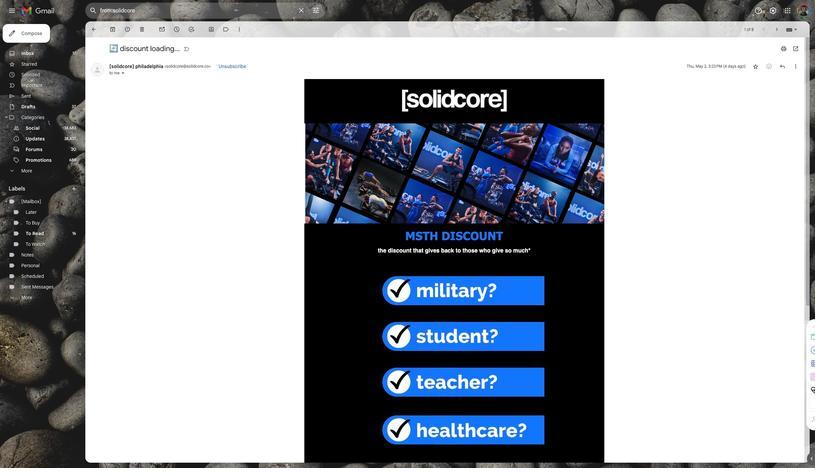 Task type: describe. For each thing, give the bounding box(es) containing it.
older image
[[774, 26, 781, 33]]

delete image
[[139, 26, 145, 33]]

🔄 image
[[109, 44, 118, 53]]

Search mail text field
[[100, 7, 294, 14]]

not starred image
[[753, 63, 760, 70]]

add to tasks image
[[188, 26, 195, 33]]

back to search results image
[[91, 26, 97, 33]]

select input tool image
[[794, 27, 798, 32]]

main menu image
[[8, 7, 16, 15]]

archive image
[[109, 26, 116, 33]]

support image
[[755, 7, 763, 15]]

clear search image
[[295, 4, 308, 17]]



Task type: vqa. For each thing, say whether or not it's contained in the screenshot.
Move to icon
no



Task type: locate. For each thing, give the bounding box(es) containing it.
settings image
[[770, 7, 778, 15]]

more email options image
[[236, 26, 243, 33]]

image image
[[304, 79, 605, 122]]

search mail image
[[87, 5, 99, 17]]

gmail image
[[21, 4, 58, 17]]

advanced search options image
[[310, 4, 323, 17]]

labels image
[[223, 26, 230, 33]]

move to inbox image
[[208, 26, 215, 33]]

navigation
[[0, 21, 85, 468]]

report spam image
[[124, 26, 131, 33]]

cell
[[687, 63, 746, 70], [109, 63, 212, 69]]

show details image
[[121, 71, 125, 75]]

1 horizontal spatial cell
[[687, 63, 746, 70]]

0 horizontal spatial cell
[[109, 63, 212, 69]]

heading
[[9, 185, 71, 192]]

snooze image
[[173, 26, 180, 33]]

None search field
[[85, 3, 326, 19]]

Not starred checkbox
[[753, 63, 760, 70]]



